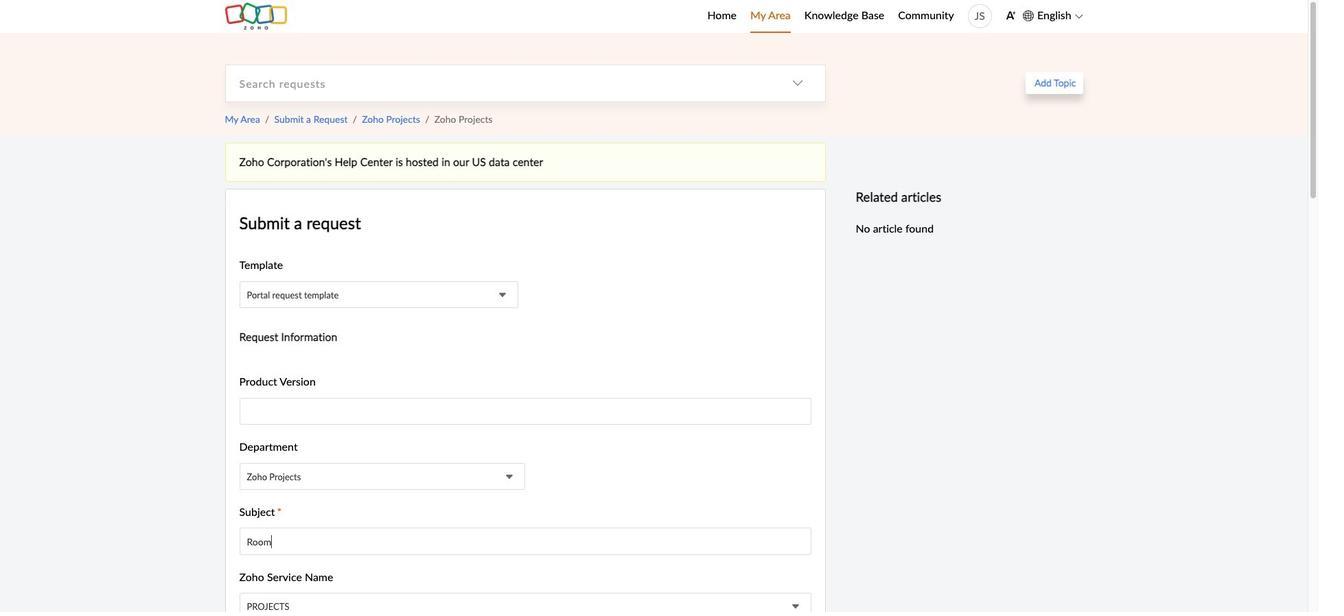 Task type: describe. For each thing, give the bounding box(es) containing it.
choose languages element
[[1023, 7, 1083, 24]]



Task type: locate. For each thing, give the bounding box(es) containing it.
user preference element
[[1006, 6, 1016, 27]]

choose category image
[[792, 78, 803, 89]]

Search requests  field
[[226, 65, 770, 101]]

user preference image
[[1006, 10, 1016, 21]]

choose category element
[[770, 65, 825, 101]]



Task type: vqa. For each thing, say whether or not it's contained in the screenshot.
1st heading from the bottom
no



